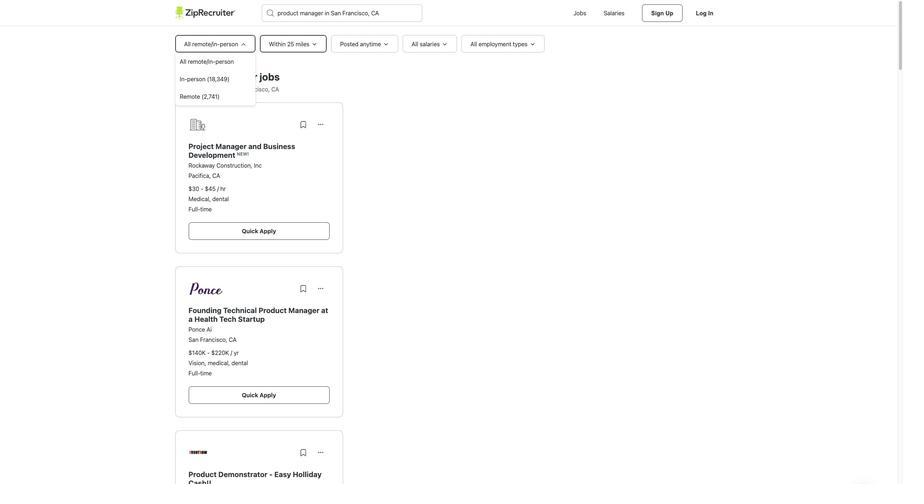 Task type: vqa. For each thing, say whether or not it's contained in the screenshot.
- inside $30 - $45 / hr Medical, dental Full-time
yes



Task type: locate. For each thing, give the bounding box(es) containing it.
1 vertical spatial quick apply button
[[189, 387, 330, 405]]

time down medical,
[[200, 206, 212, 213]]

/ for project manager and business development
[[217, 186, 219, 192]]

2 save job for later image from the top
[[299, 285, 308, 294]]

all for all employment types dropdown button
[[471, 41, 477, 47]]

time down 'vision,' on the left
[[200, 371, 212, 377]]

/ inside $30 - $45 / hr medical, dental full-time
[[217, 186, 219, 192]]

san francisco, ca link
[[189, 337, 237, 344]]

1 quick apply button from the top
[[189, 223, 330, 240]]

1 vertical spatial quick apply
[[242, 393, 276, 399]]

all employment types button
[[462, 35, 545, 53]]

ai
[[207, 327, 212, 333]]

2 quick from the top
[[242, 393, 258, 399]]

in
[[225, 86, 230, 93]]

1 time from the top
[[200, 206, 212, 213]]

/ inside $140k - $220k / yr vision, medical, dental full-time
[[231, 350, 232, 357]]

ca inside rockaway construction, inc pacifica, ca
[[212, 173, 220, 179]]

remote (2,741) button
[[175, 88, 255, 106]]

all remote/in-person inside all remote/in-person button
[[180, 58, 234, 65]]

- left easy
[[269, 471, 273, 479]]

at
[[321, 307, 328, 315]]

quick apply button
[[189, 223, 330, 240], [189, 387, 330, 405]]

remote/in- for all remote/in-person button
[[188, 58, 216, 65]]

all
[[184, 41, 191, 47], [412, 41, 418, 47], [471, 41, 477, 47], [180, 58, 186, 65]]

0 horizontal spatial ca
[[212, 173, 220, 179]]

product for demonstrator
[[189, 471, 217, 479]]

save job for later image
[[299, 121, 308, 129], [299, 285, 308, 294]]

remote/in- inside all remote/in-person button
[[188, 58, 216, 65]]

2 vertical spatial person
[[187, 76, 206, 83]]

1 horizontal spatial -
[[207, 350, 210, 357]]

rockaway
[[189, 162, 215, 169]]

product up startup
[[259, 307, 287, 315]]

dental down yr
[[232, 360, 248, 367]]

0 vertical spatial quick
[[242, 228, 258, 235]]

/
[[217, 186, 219, 192], [231, 350, 232, 357]]

0 vertical spatial dental
[[212, 196, 229, 203]]

0 horizontal spatial francisco,
[[200, 337, 227, 344]]

person up 22,343
[[187, 76, 206, 83]]

all for all remote/in-person dropdown button
[[184, 41, 191, 47]]

1 vertical spatial ca
[[212, 173, 220, 179]]

0 vertical spatial save job for later image
[[299, 121, 308, 129]]

save job for later image
[[299, 449, 308, 458]]

- inside $30 - $45 / hr medical, dental full-time
[[201, 186, 203, 192]]

all left salaries
[[412, 41, 418, 47]]

1 vertical spatial san
[[189, 337, 199, 344]]

product inside product manager jobs 22,343 jobs found in san francisco,  ca
[[175, 71, 213, 83]]

rockaway construction, inc link
[[189, 162, 262, 169]]

1 apply from the top
[[260, 228, 276, 235]]

francisco, down the ai
[[200, 337, 227, 344]]

san right in in the left top of the page
[[231, 86, 241, 93]]

person inside the in-person (18,349) button
[[187, 76, 206, 83]]

quick
[[242, 228, 258, 235], [242, 393, 258, 399]]

person inside all remote/in-person button
[[216, 58, 234, 65]]

all left employment
[[471, 41, 477, 47]]

0 vertical spatial manager
[[216, 142, 247, 151]]

1 vertical spatial jobs
[[196, 86, 207, 93]]

product up 22,343
[[175, 71, 213, 83]]

development
[[189, 151, 235, 160]]

0 vertical spatial full-
[[189, 206, 200, 213]]

person inside all remote/in-person dropdown button
[[220, 41, 238, 47]]

0 vertical spatial /
[[217, 186, 219, 192]]

full- down medical,
[[189, 206, 200, 213]]

- right $140k on the left of the page
[[207, 350, 210, 357]]

2 vertical spatial product
[[189, 471, 217, 479]]

new!
[[237, 152, 249, 157]]

product demonstrator - easy holliday cash!! image
[[189, 445, 208, 462]]

dental
[[212, 196, 229, 203], [232, 360, 248, 367]]

a
[[189, 315, 193, 324]]

None button
[[312, 116, 330, 134], [312, 280, 330, 298], [312, 445, 330, 462], [312, 116, 330, 134], [312, 280, 330, 298], [312, 445, 330, 462]]

jobs
[[260, 71, 280, 83], [196, 86, 207, 93]]

1 horizontal spatial manager
[[289, 307, 320, 315]]

full- inside $30 - $45 / hr medical, dental full-time
[[189, 206, 200, 213]]

vision,
[[189, 360, 206, 367]]

save job for later image for founding technical product manager at a health tech startup
[[299, 285, 308, 294]]

all remote/in-person up all remote/in-person button
[[184, 41, 238, 47]]

1 vertical spatial /
[[231, 350, 232, 357]]

0 vertical spatial jobs
[[260, 71, 280, 83]]

0 horizontal spatial jobs
[[196, 86, 207, 93]]

person up all remote/in-person button
[[220, 41, 238, 47]]

/ left hr
[[217, 186, 219, 192]]

1 vertical spatial save job for later image
[[299, 285, 308, 294]]

easy
[[275, 471, 291, 479]]

- for project manager and business development
[[201, 186, 203, 192]]

product manager jobs 22,343 jobs found in san francisco,  ca
[[175, 71, 280, 93]]

2 apply from the top
[[260, 393, 276, 399]]

1 vertical spatial product
[[259, 307, 287, 315]]

holliday
[[293, 471, 322, 479]]

all up all remote/in-person button
[[184, 41, 191, 47]]

0 vertical spatial product
[[175, 71, 213, 83]]

all for all salaries popup button
[[412, 41, 418, 47]]

apply
[[260, 228, 276, 235], [260, 393, 276, 399]]

2 quick apply button from the top
[[189, 387, 330, 405]]

1 horizontal spatial san
[[231, 86, 241, 93]]

founding technical product manager at a health tech startup ponce ai san francisco, ca
[[189, 307, 328, 344]]

2 quick apply from the top
[[242, 393, 276, 399]]

jobs right "manager"
[[260, 71, 280, 83]]

all inside all salaries popup button
[[412, 41, 418, 47]]

all remote/in-person inside all remote/in-person dropdown button
[[184, 41, 238, 47]]

log
[[696, 10, 707, 16]]

1 horizontal spatial jobs
[[260, 71, 280, 83]]

0 vertical spatial quick apply
[[242, 228, 276, 235]]

project manager and business development
[[189, 142, 295, 160]]

1 horizontal spatial francisco,
[[243, 86, 270, 93]]

technical
[[223, 307, 257, 315]]

0 vertical spatial all remote/in-person
[[184, 41, 238, 47]]

1 horizontal spatial dental
[[232, 360, 248, 367]]

remote
[[180, 93, 200, 100]]

jobs up remote (2,741)
[[196, 86, 207, 93]]

jobs
[[574, 10, 586, 16]]

sign up link
[[642, 4, 683, 22]]

0 vertical spatial person
[[220, 41, 238, 47]]

0 horizontal spatial manager
[[216, 142, 247, 151]]

1 vertical spatial full-
[[189, 371, 200, 377]]

/ left yr
[[231, 350, 232, 357]]

1 vertical spatial manager
[[289, 307, 320, 315]]

2 horizontal spatial -
[[269, 471, 273, 479]]

- for founding technical product manager at a health tech startup
[[207, 350, 210, 357]]

1 quick from the top
[[242, 228, 258, 235]]

remote/in- up in-person (18,349) at the left top of the page
[[188, 58, 216, 65]]

2 vertical spatial -
[[269, 471, 273, 479]]

san
[[231, 86, 241, 93], [189, 337, 199, 344]]

- inside $140k - $220k / yr vision, medical, dental full-time
[[207, 350, 210, 357]]

log in
[[696, 10, 714, 16]]

time
[[200, 206, 212, 213], [200, 371, 212, 377]]

Search job title or keyword search field
[[262, 5, 422, 22]]

1 vertical spatial quick
[[242, 393, 258, 399]]

1 save job for later image from the top
[[299, 121, 308, 129]]

all remote/in-person up in-person (18,349) at the left top of the page
[[180, 58, 234, 65]]

1 full- from the top
[[189, 206, 200, 213]]

manager
[[216, 142, 247, 151], [289, 307, 320, 315]]

0 vertical spatial francisco,
[[243, 86, 270, 93]]

$45
[[205, 186, 216, 192]]

0 vertical spatial time
[[200, 206, 212, 213]]

1 vertical spatial all remote/in-person
[[180, 58, 234, 65]]

save job for later image for project manager and business development
[[299, 121, 308, 129]]

person for all remote/in-person dropdown button
[[220, 41, 238, 47]]

0 vertical spatial -
[[201, 186, 203, 192]]

all inside all remote/in-person dropdown button
[[184, 41, 191, 47]]

full-
[[189, 206, 200, 213], [189, 371, 200, 377]]

ca
[[271, 86, 279, 93], [212, 173, 220, 179], [229, 337, 237, 344]]

0 horizontal spatial /
[[217, 186, 219, 192]]

1 horizontal spatial ca
[[229, 337, 237, 344]]

dental down hr
[[212, 196, 229, 203]]

1 vertical spatial -
[[207, 350, 210, 357]]

francisco, inside founding technical product manager at a health tech startup ponce ai san francisco, ca
[[200, 337, 227, 344]]

0 horizontal spatial san
[[189, 337, 199, 344]]

0 vertical spatial san
[[231, 86, 241, 93]]

1 vertical spatial person
[[216, 58, 234, 65]]

product demonstrator - easy holliday cash!! link
[[189, 471, 322, 485]]

person up (18,349)
[[216, 58, 234, 65]]

2 time from the top
[[200, 371, 212, 377]]

all remote/in-person for all remote/in-person dropdown button
[[184, 41, 238, 47]]

francisco, inside product manager jobs 22,343 jobs found in san francisco,  ca
[[243, 86, 270, 93]]

all inside all employment types dropdown button
[[471, 41, 477, 47]]

full- down 'vision,' on the left
[[189, 371, 200, 377]]

remote/in- for all remote/in-person dropdown button
[[192, 41, 220, 47]]

1 vertical spatial francisco,
[[200, 337, 227, 344]]

0 horizontal spatial dental
[[212, 196, 229, 203]]

all inside all remote/in-person button
[[180, 58, 186, 65]]

person
[[220, 41, 238, 47], [216, 58, 234, 65], [187, 76, 206, 83]]

product up cash!!
[[189, 471, 217, 479]]

cash!!
[[189, 480, 212, 485]]

francisco, down "manager"
[[243, 86, 270, 93]]

0 horizontal spatial -
[[201, 186, 203, 192]]

remote/in- up all remote/in-person button
[[192, 41, 220, 47]]

dental inside $30 - $45 / hr medical, dental full-time
[[212, 196, 229, 203]]

- right $30 on the top left
[[201, 186, 203, 192]]

0 vertical spatial ca
[[271, 86, 279, 93]]

quick apply
[[242, 228, 276, 235], [242, 393, 276, 399]]

startup
[[238, 315, 265, 324]]

all salaries button
[[403, 35, 457, 53]]

manager up new!
[[216, 142, 247, 151]]

product
[[175, 71, 213, 83], [259, 307, 287, 315], [189, 471, 217, 479]]

posted anytime button
[[331, 35, 398, 53]]

san down the ponce
[[189, 337, 199, 344]]

2 full- from the top
[[189, 371, 200, 377]]

1 vertical spatial apply
[[260, 393, 276, 399]]

manager left at
[[289, 307, 320, 315]]

0 vertical spatial quick apply button
[[189, 223, 330, 240]]

all remote/in-person
[[184, 41, 238, 47], [180, 58, 234, 65]]

1 horizontal spatial /
[[231, 350, 232, 357]]

anytime
[[360, 41, 381, 47]]

2 horizontal spatial ca
[[271, 86, 279, 93]]

remote/in-
[[192, 41, 220, 47], [188, 58, 216, 65]]

1 vertical spatial dental
[[232, 360, 248, 367]]

posted
[[340, 41, 359, 47]]

sign up
[[651, 10, 674, 16]]

0 vertical spatial apply
[[260, 228, 276, 235]]

quick for project manager and business development
[[242, 228, 258, 235]]

- inside product demonstrator - easy holliday cash!!
[[269, 471, 273, 479]]

0 vertical spatial remote/in-
[[192, 41, 220, 47]]

2 vertical spatial ca
[[229, 337, 237, 344]]

1 vertical spatial remote/in-
[[188, 58, 216, 65]]

all up "in-"
[[180, 58, 186, 65]]

all salaries
[[412, 41, 440, 47]]

remote/in- inside all remote/in-person dropdown button
[[192, 41, 220, 47]]

product inside product demonstrator - easy holliday cash!!
[[189, 471, 217, 479]]

1 quick apply from the top
[[242, 228, 276, 235]]

within
[[269, 41, 286, 47]]

quick apply button for project manager and business development
[[189, 223, 330, 240]]

1 vertical spatial time
[[200, 371, 212, 377]]



Task type: describe. For each thing, give the bounding box(es) containing it.
ziprecruiter image
[[175, 7, 235, 20]]

$140k
[[189, 350, 206, 357]]

founding
[[189, 307, 222, 315]]

22,343
[[175, 86, 194, 93]]

founding technical product manager at a health tech startup image
[[189, 283, 224, 296]]

all remote/in-person button
[[175, 35, 255, 53]]

posted anytime
[[340, 41, 381, 47]]

pacifica, ca link
[[189, 173, 220, 179]]

in-person (18,349) button
[[175, 70, 255, 88]]

in-person (18,349)
[[180, 76, 230, 83]]

employment
[[479, 41, 512, 47]]

ponce
[[189, 327, 205, 333]]

product for manager
[[175, 71, 213, 83]]

ca inside founding technical product manager at a health tech startup ponce ai san francisco, ca
[[229, 337, 237, 344]]

quick apply for founding technical product manager at a health tech startup
[[242, 393, 276, 399]]

quick apply for project manager and business development
[[242, 228, 276, 235]]

quick apply button for founding technical product manager at a health tech startup
[[189, 387, 330, 405]]

san inside product manager jobs 22,343 jobs found in san francisco,  ca
[[231, 86, 241, 93]]

all employment types
[[471, 41, 528, 47]]

business
[[263, 142, 295, 151]]

types
[[513, 41, 528, 47]]

medical,
[[189, 196, 211, 203]]

ponce ai link
[[189, 327, 212, 333]]

in
[[708, 10, 714, 16]]

within 25 miles button
[[260, 35, 327, 53]]

all remote/in-person button
[[175, 53, 255, 70]]

founding technical product manager at a health tech startup link
[[189, 307, 328, 324]]

log in link
[[687, 4, 723, 22]]

apply for founding technical product manager at a health tech startup
[[260, 393, 276, 399]]

/ for founding technical product manager at a health tech startup
[[231, 350, 232, 357]]

construction,
[[217, 162, 252, 169]]

main element
[[175, 0, 723, 26]]

up
[[666, 10, 674, 16]]

product demonstrator - easy holliday cash!!
[[189, 471, 322, 485]]

hr
[[220, 186, 226, 192]]

product inside founding technical product manager at a health tech startup ponce ai san francisco, ca
[[259, 307, 287, 315]]

and
[[248, 142, 262, 151]]

sign
[[651, 10, 664, 16]]

time inside $140k - $220k / yr vision, medical, dental full-time
[[200, 371, 212, 377]]

inc
[[254, 162, 262, 169]]

(2,741)
[[202, 93, 220, 100]]

medical,
[[208, 360, 230, 367]]

salaries
[[604, 10, 625, 16]]

$220k
[[211, 350, 229, 357]]

demonstrator
[[218, 471, 268, 479]]

jobs link
[[565, 0, 595, 26]]

salaries link
[[595, 0, 634, 26]]

all for all remote/in-person button
[[180, 58, 186, 65]]

miles
[[296, 41, 310, 47]]

remote (2,741)
[[180, 93, 220, 100]]

in-
[[180, 76, 187, 83]]

san inside founding technical product manager at a health tech startup ponce ai san francisco, ca
[[189, 337, 199, 344]]

rockaway construction, inc pacifica, ca
[[189, 162, 262, 179]]

all remote/in-person for all remote/in-person button
[[180, 58, 234, 65]]

full- inside $140k - $220k / yr vision, medical, dental full-time
[[189, 371, 200, 377]]

we found 22,343+ open positions dialog
[[0, 0, 898, 485]]

$30
[[189, 186, 199, 192]]

ca inside product manager jobs 22,343 jobs found in san francisco,  ca
[[271, 86, 279, 93]]

$140k - $220k / yr vision, medical, dental full-time
[[189, 350, 248, 377]]

salaries
[[420, 41, 440, 47]]

within 25 miles
[[269, 41, 310, 47]]

pacifica,
[[189, 173, 211, 179]]

tech
[[220, 315, 236, 324]]

manager
[[215, 71, 257, 83]]

yr
[[234, 350, 239, 357]]

$30 - $45 / hr medical, dental full-time
[[189, 186, 229, 213]]

person for all remote/in-person button
[[216, 58, 234, 65]]

time inside $30 - $45 / hr medical, dental full-time
[[200, 206, 212, 213]]

health
[[195, 315, 218, 324]]

project
[[189, 142, 214, 151]]

found
[[208, 86, 223, 93]]

apply for project manager and business development
[[260, 228, 276, 235]]

manager inside project manager and business development
[[216, 142, 247, 151]]

(18,349)
[[207, 76, 230, 83]]

dental inside $140k - $220k / yr vision, medical, dental full-time
[[232, 360, 248, 367]]

manager inside founding technical product manager at a health tech startup ponce ai san francisco, ca
[[289, 307, 320, 315]]

quick for founding technical product manager at a health tech startup
[[242, 393, 258, 399]]

25
[[287, 41, 294, 47]]



